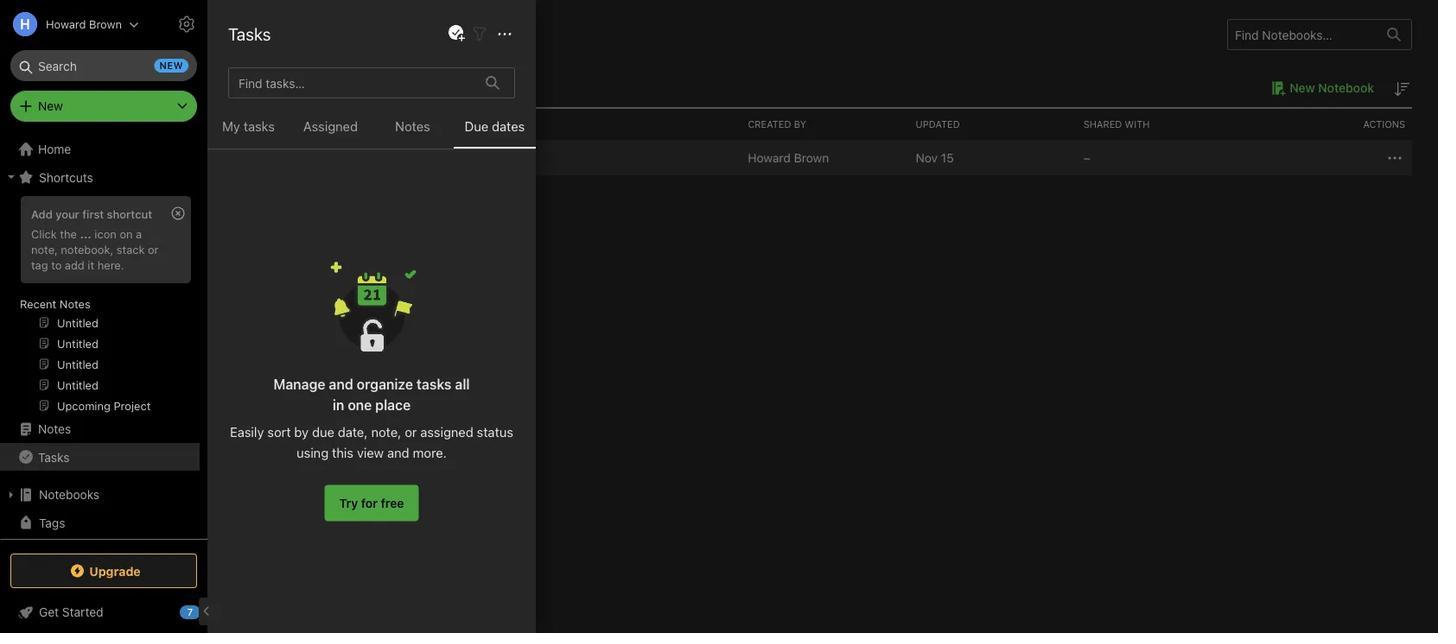 Task type: describe. For each thing, give the bounding box(es) containing it.
Account field
[[0, 7, 139, 41]]

for
[[361, 496, 378, 511]]

...
[[80, 227, 91, 240]]

all
[[455, 376, 470, 393]]

recent notes
[[20, 297, 90, 310]]

Find Notebooks… text field
[[1229, 21, 1377, 49]]

1 notebook
[[233, 80, 300, 95]]

get started
[[39, 606, 103, 620]]

new for new
[[38, 99, 63, 113]]

tags button
[[0, 509, 200, 537]]

due
[[312, 425, 334, 440]]

settings image
[[176, 14, 197, 35]]

assigned button
[[290, 116, 372, 149]]

or for manage and organize tasks all in one place
[[405, 425, 417, 440]]

title
[[240, 119, 266, 130]]

notebooks inside tree
[[39, 488, 100, 502]]

dates
[[492, 119, 525, 134]]

more actions and view options image
[[495, 24, 515, 45]]

tasks inside button
[[38, 450, 70, 464]]

More actions and view options field
[[490, 23, 515, 45]]

the
[[60, 227, 77, 240]]

0 vertical spatial tasks
[[228, 23, 271, 44]]

manage and organize tasks all in one place
[[274, 376, 470, 413]]

free
[[381, 496, 404, 511]]

due dates
[[465, 119, 525, 134]]

howard brown inside first notebook row
[[748, 151, 829, 165]]

group inside tree
[[0, 191, 200, 423]]

due
[[465, 119, 489, 134]]

tag
[[31, 258, 48, 271]]

my tasks button
[[207, 116, 290, 149]]

updated button
[[909, 109, 1077, 140]]

to
[[51, 258, 62, 271]]

2 vertical spatial notes
[[38, 422, 71, 437]]

note, inside icon on a note, notebook, stack or tag to add it here.
[[31, 243, 58, 256]]

using
[[297, 446, 329, 461]]

expand notebooks image
[[4, 488, 18, 502]]

actions
[[1364, 119, 1406, 130]]

title button
[[233, 109, 741, 140]]

notes inside button
[[395, 119, 430, 134]]

shared
[[1084, 119, 1123, 130]]

date,
[[338, 425, 368, 440]]

tasks button
[[0, 444, 200, 471]]

15
[[941, 151, 954, 165]]

by
[[794, 119, 807, 130]]

get
[[39, 606, 59, 620]]

shared with
[[1084, 119, 1150, 130]]

here.
[[97, 258, 124, 271]]

–
[[1084, 151, 1091, 165]]

easily sort by due date, note, or assigned status using this view and more.
[[230, 425, 513, 461]]

and inside the easily sort by due date, note, or assigned status using this view and more.
[[387, 446, 409, 461]]

try
[[339, 496, 358, 511]]

sort
[[267, 425, 291, 440]]

new button
[[10, 91, 197, 122]]

row group inside notebooks element
[[233, 141, 1413, 176]]

tags
[[39, 516, 65, 530]]

created
[[748, 119, 791, 130]]

upgrade button
[[10, 554, 197, 589]]

new search field
[[22, 50, 188, 81]]

shared with button
[[1077, 109, 1245, 140]]

a
[[136, 227, 142, 240]]

in
[[333, 397, 344, 413]]

actions button
[[1245, 109, 1413, 140]]

add
[[31, 207, 53, 220]]

assigned
[[303, 119, 358, 134]]

one
[[348, 397, 372, 413]]

howard brown inside 'field'
[[46, 18, 122, 31]]

status
[[477, 425, 513, 440]]

nov
[[916, 151, 938, 165]]

this
[[332, 446, 354, 461]]

click the ...
[[31, 227, 91, 240]]

started
[[62, 606, 103, 620]]

howard inside first notebook row
[[748, 151, 791, 165]]

add your first shortcut
[[31, 207, 152, 220]]

Search text field
[[22, 50, 185, 81]]

1
[[233, 80, 239, 95]]

)
[[384, 151, 389, 165]]

first
[[286, 151, 311, 165]]

home link
[[0, 136, 207, 163]]

notes link
[[0, 416, 200, 444]]



Task type: vqa. For each thing, say whether or not it's contained in the screenshot.
1 Notebook
yes



Task type: locate. For each thing, give the bounding box(es) containing it.
1 vertical spatial howard brown
[[748, 151, 829, 165]]

0 vertical spatial tasks
[[244, 119, 275, 134]]

1 vertical spatial 7
[[187, 607, 193, 619]]

tasks down the notes link
[[38, 450, 70, 464]]

1 vertical spatial or
[[405, 425, 417, 440]]

place
[[375, 397, 411, 413]]

0 vertical spatial howard
[[46, 18, 86, 31]]

0 vertical spatial notes
[[395, 119, 430, 134]]

1 horizontal spatial notebook
[[1319, 81, 1375, 95]]

Help and Learning task checklist field
[[0, 599, 207, 627]]

howard up search text box
[[46, 18, 86, 31]]

0 vertical spatial notebooks
[[233, 24, 316, 45]]

upgrade
[[89, 564, 141, 579]]

0 horizontal spatial note,
[[31, 243, 58, 256]]

by
[[294, 425, 309, 440]]

notebook
[[243, 80, 300, 95]]

note, inside the easily sort by due date, note, or assigned status using this view and more.
[[371, 425, 401, 440]]

group containing add your first shortcut
[[0, 191, 200, 423]]

brown down by
[[794, 151, 829, 165]]

first notebook row
[[233, 141, 1413, 176]]

home
[[38, 142, 71, 156]]

my
[[222, 119, 240, 134]]

notebook inside button
[[1319, 81, 1375, 95]]

0 horizontal spatial new
[[38, 99, 63, 113]]

new up actions button
[[1290, 81, 1316, 95]]

notebooks
[[233, 24, 316, 45], [39, 488, 100, 502]]

add
[[65, 258, 85, 271]]

notebook down assigned button
[[314, 151, 369, 165]]

0 horizontal spatial 7
[[187, 607, 193, 619]]

tasks up 1
[[228, 23, 271, 44]]

0 horizontal spatial notebook
[[314, 151, 369, 165]]

0 vertical spatial brown
[[89, 18, 122, 31]]

your
[[56, 207, 79, 220]]

howard brown up search text box
[[46, 18, 122, 31]]

howard brown down created by
[[748, 151, 829, 165]]

new inside popup button
[[38, 99, 63, 113]]

7 down notes button
[[377, 151, 384, 165]]

group
[[0, 191, 200, 423]]

notebook inside row
[[314, 151, 369, 165]]

assigned
[[421, 425, 474, 440]]

0 horizontal spatial howard brown
[[46, 18, 122, 31]]

notes button
[[372, 116, 454, 149]]

notes up tasks button
[[38, 422, 71, 437]]

0 horizontal spatial howard
[[46, 18, 86, 31]]

try for free
[[339, 496, 404, 511]]

notebook for new
[[1319, 81, 1375, 95]]

note, up view
[[371, 425, 401, 440]]

shortcut
[[107, 207, 152, 220]]

notes right recent
[[60, 297, 90, 310]]

notebooks link
[[0, 482, 200, 509]]

or right 'stack'
[[148, 243, 159, 256]]

notebook up actions button
[[1319, 81, 1375, 95]]

new inside button
[[1290, 81, 1316, 95]]

tasks inside the manage and organize tasks all in one place
[[417, 376, 452, 393]]

organize
[[357, 376, 413, 393]]

and
[[329, 376, 353, 393], [387, 446, 409, 461]]

notebooks up the tags
[[39, 488, 100, 502]]

1 horizontal spatial brown
[[794, 151, 829, 165]]

brown
[[89, 18, 122, 31], [794, 151, 829, 165]]

notes left due
[[395, 119, 430, 134]]

howard down created
[[748, 151, 791, 165]]

click to collapse image
[[201, 602, 214, 622]]

view
[[357, 446, 384, 461]]

0 horizontal spatial notebooks
[[39, 488, 100, 502]]

1 horizontal spatial howard brown
[[748, 151, 829, 165]]

filter tasks image
[[469, 24, 490, 45]]

1 vertical spatial howard
[[748, 151, 791, 165]]

1 vertical spatial notes
[[60, 297, 90, 310]]

Filter tasks field
[[469, 23, 490, 45]]

or inside icon on a note, notebook, stack or tag to add it here.
[[148, 243, 159, 256]]

stack
[[117, 243, 145, 256]]

1 vertical spatial tasks
[[417, 376, 452, 393]]

easily
[[230, 425, 264, 440]]

new up home
[[38, 99, 63, 113]]

note, down click
[[31, 243, 58, 256]]

howard brown
[[46, 18, 122, 31], [748, 151, 829, 165]]

0 vertical spatial new
[[1290, 81, 1316, 95]]

0 horizontal spatial or
[[148, 243, 159, 256]]

tree containing home
[[0, 136, 207, 603]]

7 inside the help and learning task checklist field
[[187, 607, 193, 619]]

tasks
[[244, 119, 275, 134], [417, 376, 452, 393]]

created by button
[[741, 109, 909, 140]]

and up in
[[329, 376, 353, 393]]

more.
[[413, 446, 447, 461]]

0 vertical spatial and
[[329, 376, 353, 393]]

shortcuts button
[[0, 163, 200, 191]]

0 horizontal spatial tasks
[[244, 119, 275, 134]]

1 horizontal spatial 7
[[377, 151, 384, 165]]

icon on a note, notebook, stack or tag to add it here.
[[31, 227, 159, 271]]

try for free button
[[325, 485, 419, 522]]

created by
[[748, 119, 807, 130]]

and inside the manage and organize tasks all in one place
[[329, 376, 353, 393]]

new for new notebook
[[1290, 81, 1316, 95]]

(
[[373, 151, 377, 165]]

notebook for first
[[314, 151, 369, 165]]

due dates button
[[454, 116, 536, 149]]

first notebook ( 7 )
[[286, 151, 389, 165]]

1 horizontal spatial and
[[387, 446, 409, 461]]

notebook
[[1319, 81, 1375, 95], [314, 151, 369, 165]]

new
[[160, 60, 183, 71]]

1 horizontal spatial new
[[1290, 81, 1316, 95]]

row group containing howard brown
[[233, 141, 1413, 176]]

brown inside first notebook row
[[794, 151, 829, 165]]

new notebook
[[1290, 81, 1375, 95]]

1 horizontal spatial notebooks
[[233, 24, 316, 45]]

recent
[[20, 297, 56, 310]]

0 horizontal spatial and
[[329, 376, 353, 393]]

0 horizontal spatial tasks
[[38, 450, 70, 464]]

1 horizontal spatial note,
[[371, 425, 401, 440]]

with
[[1125, 119, 1150, 130]]

new task image
[[446, 23, 467, 44]]

7 inside first notebook row
[[377, 151, 384, 165]]

row group
[[233, 141, 1413, 176]]

0 vertical spatial 7
[[377, 151, 384, 165]]

notebooks up notebook
[[233, 24, 316, 45]]

Find tasks… text field
[[232, 69, 476, 97]]

tasks left all
[[417, 376, 452, 393]]

and right view
[[387, 446, 409, 461]]

it
[[88, 258, 94, 271]]

0 horizontal spatial brown
[[89, 18, 122, 31]]

on
[[120, 227, 133, 240]]

or for ...
[[148, 243, 159, 256]]

tasks right my
[[244, 119, 275, 134]]

notebooks element
[[207, 0, 1439, 634]]

0 vertical spatial note,
[[31, 243, 58, 256]]

1 vertical spatial brown
[[794, 151, 829, 165]]

1 horizontal spatial tasks
[[228, 23, 271, 44]]

manage
[[274, 376, 326, 393]]

1 vertical spatial tasks
[[38, 450, 70, 464]]

7 left click to collapse icon
[[187, 607, 193, 619]]

new notebook button
[[1266, 78, 1375, 99]]

notes
[[395, 119, 430, 134], [60, 297, 90, 310], [38, 422, 71, 437]]

1 vertical spatial notebook
[[314, 151, 369, 165]]

howard
[[46, 18, 86, 31], [748, 151, 791, 165]]

new
[[1290, 81, 1316, 95], [38, 99, 63, 113]]

1 horizontal spatial tasks
[[417, 376, 452, 393]]

or inside the easily sort by due date, note, or assigned status using this view and more.
[[405, 425, 417, 440]]

tasks
[[228, 23, 271, 44], [38, 450, 70, 464]]

1 vertical spatial and
[[387, 446, 409, 461]]

my tasks
[[222, 119, 275, 134]]

notes inside 'group'
[[60, 297, 90, 310]]

click
[[31, 227, 57, 240]]

brown up new 'search box' at the top of page
[[89, 18, 122, 31]]

tasks inside my tasks button
[[244, 119, 275, 134]]

icon
[[95, 227, 117, 240]]

notebook,
[[61, 243, 114, 256]]

1 horizontal spatial howard
[[748, 151, 791, 165]]

shortcuts
[[39, 170, 93, 184]]

first
[[82, 207, 104, 220]]

or
[[148, 243, 159, 256], [405, 425, 417, 440]]

1 horizontal spatial or
[[405, 425, 417, 440]]

note,
[[31, 243, 58, 256], [371, 425, 401, 440]]

updated
[[916, 119, 960, 130]]

howard inside 'field'
[[46, 18, 86, 31]]

1 vertical spatial notebooks
[[39, 488, 100, 502]]

0 vertical spatial or
[[148, 243, 159, 256]]

0 vertical spatial notebook
[[1319, 81, 1375, 95]]

1 vertical spatial note,
[[371, 425, 401, 440]]

1 vertical spatial new
[[38, 99, 63, 113]]

tree
[[0, 136, 207, 603]]

0 vertical spatial howard brown
[[46, 18, 122, 31]]

7
[[377, 151, 384, 165], [187, 607, 193, 619]]

or up more.
[[405, 425, 417, 440]]

nov 15
[[916, 151, 954, 165]]

brown inside 'field'
[[89, 18, 122, 31]]



